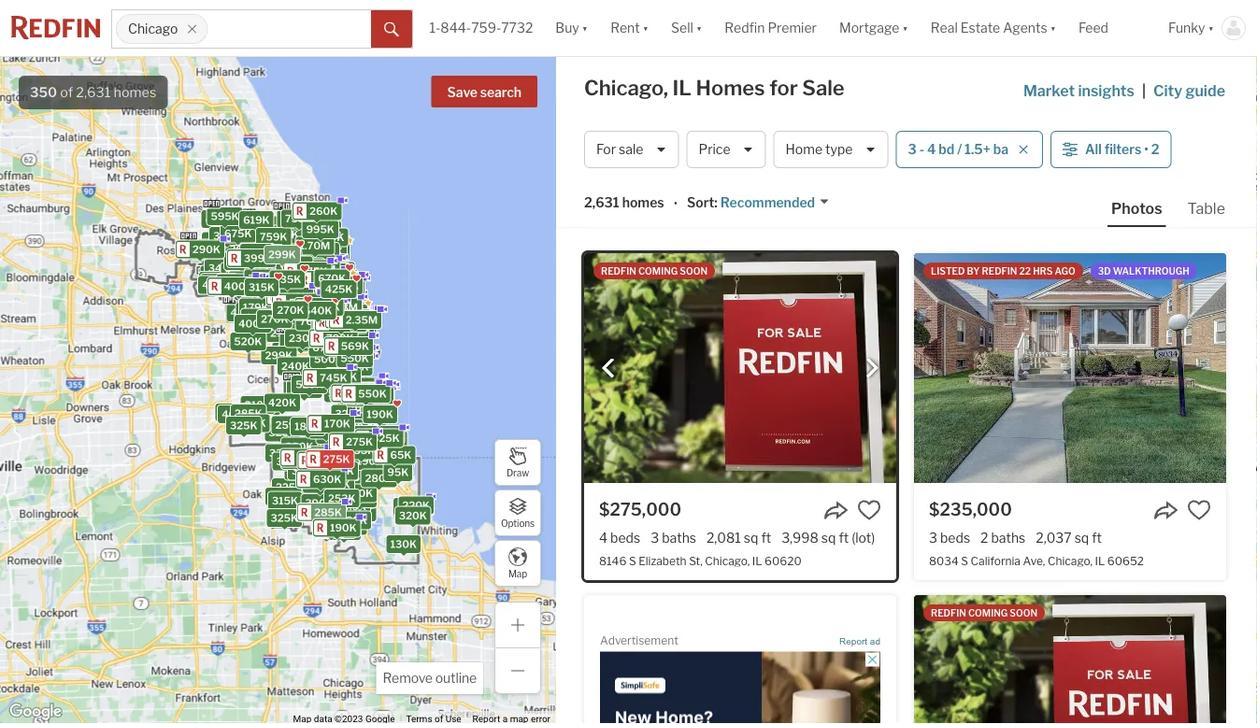 Task type: locate. For each thing, give the bounding box(es) containing it.
2 vertical spatial 189k
[[341, 514, 367, 527]]

il for $275,000
[[752, 554, 762, 568]]

• right filters
[[1144, 142, 1149, 157]]

0 horizontal spatial 199k
[[244, 328, 271, 340]]

0 horizontal spatial homes
[[114, 84, 156, 100]]

1 vertical spatial 520k
[[234, 335, 262, 347]]

0 horizontal spatial soon
[[680, 265, 708, 277]]

2 vertical spatial 650k
[[304, 307, 332, 319]]

95k
[[387, 467, 409, 479]]

0 vertical spatial 2,631
[[76, 84, 111, 100]]

1 vertical spatial 1.05m
[[357, 398, 388, 410]]

2 favorite button image from the left
[[1187, 498, 1211, 523]]

1 horizontal spatial baths
[[991, 530, 1026, 546]]

2 favorite button checkbox from the left
[[1187, 498, 1211, 523]]

190k
[[367, 408, 393, 421], [357, 455, 383, 467], [330, 522, 357, 534]]

2 horizontal spatial sq
[[1075, 530, 1089, 546]]

ft for $275,000
[[761, 530, 771, 546]]

530k
[[222, 276, 250, 288]]

redfin coming soon down 2,631 homes •
[[601, 265, 708, 277]]

redfin coming soon down california
[[931, 608, 1038, 619]]

2 horizontal spatial 200k
[[300, 502, 328, 514]]

1 beds from the left
[[610, 530, 640, 546]]

draw
[[507, 468, 529, 479]]

6 ▾ from the left
[[1208, 20, 1214, 36]]

2 horizontal spatial il
[[1095, 554, 1105, 568]]

534k
[[315, 246, 343, 258]]

725k
[[276, 275, 303, 287], [320, 320, 347, 332]]

by
[[967, 265, 980, 277]]

2,081
[[707, 530, 741, 546]]

190k down 279k
[[367, 408, 393, 421]]

460k
[[351, 405, 379, 417]]

1 vertical spatial 185k
[[331, 525, 357, 538]]

395k up 263k
[[343, 443, 371, 455]]

s right 8034
[[961, 554, 968, 568]]

city
[[1154, 81, 1183, 100]]

coming
[[638, 265, 678, 277], [968, 608, 1008, 619]]

253k
[[328, 493, 356, 505]]

2 beds from the left
[[940, 530, 970, 546]]

rent
[[611, 20, 640, 36]]

0 horizontal spatial il
[[673, 75, 692, 100]]

580k up '770k'
[[289, 297, 317, 309]]

0 horizontal spatial 4
[[599, 530, 608, 546]]

5 ▾ from the left
[[1050, 20, 1056, 36]]

mortgage ▾ button
[[839, 0, 908, 56]]

favorite button image
[[857, 498, 881, 523], [1187, 498, 1211, 523]]

sell ▾ button
[[671, 0, 702, 56]]

▾ right funky
[[1208, 20, 1214, 36]]

0 vertical spatial 520k
[[204, 269, 232, 281]]

1 horizontal spatial 599k
[[318, 317, 346, 329]]

elizabeth
[[639, 554, 687, 568]]

map button
[[494, 540, 541, 587]]

1 horizontal spatial il
[[752, 554, 762, 568]]

849k
[[312, 301, 340, 313], [292, 329, 320, 341], [315, 341, 343, 353]]

265k
[[340, 471, 368, 484]]

150k down 460k
[[338, 418, 364, 430]]

190k down 77.5k
[[330, 522, 357, 534]]

1 vertical spatial 995k
[[317, 298, 345, 310]]

chicago, down rent ▾ button
[[584, 75, 668, 100]]

il left homes
[[673, 75, 692, 100]]

3 sq from the left
[[1075, 530, 1089, 546]]

185k up the 49k
[[295, 421, 321, 433]]

sale
[[802, 75, 845, 100]]

480k
[[205, 213, 234, 225], [205, 277, 233, 289], [341, 393, 370, 405]]

▾ for funky ▾
[[1208, 20, 1214, 36]]

420k up 535k
[[260, 253, 288, 265]]

buy ▾
[[556, 20, 588, 36]]

3 up elizabeth
[[651, 530, 659, 546]]

599k
[[269, 279, 297, 291], [318, 317, 346, 329], [359, 408, 387, 420]]

520k down 409k
[[234, 335, 262, 347]]

1 vertical spatial 420k
[[268, 397, 296, 409]]

2 ft from the left
[[839, 530, 849, 546]]

299k down 79.9k
[[265, 350, 293, 362]]

375k
[[260, 280, 287, 292], [239, 417, 266, 430], [314, 487, 341, 499]]

390k up 179k
[[231, 281, 259, 294]]

0 vertical spatial 1.05m
[[305, 263, 336, 275]]

599k down 680k
[[318, 317, 346, 329]]

market
[[1023, 81, 1075, 100]]

2 vertical spatial 200k
[[300, 502, 328, 514]]

▾ right rent
[[643, 20, 649, 36]]

846k
[[318, 283, 346, 296]]

0 vertical spatial 199k
[[244, 328, 271, 340]]

chicago, for $275,000
[[705, 554, 750, 568]]

1 vertical spatial 380k
[[219, 407, 248, 419]]

1.06m
[[290, 244, 321, 256]]

2 horizontal spatial chicago,
[[1048, 554, 1093, 568]]

il left 60652
[[1095, 554, 1105, 568]]

0 horizontal spatial redfin coming soon
[[601, 265, 708, 277]]

favorite button image for $235,000
[[1187, 498, 1211, 523]]

510k
[[344, 321, 371, 333]]

favorite button checkbox for $235,000
[[1187, 498, 1211, 523]]

▾ right agents
[[1050, 20, 1056, 36]]

• inside button
[[1144, 142, 1149, 157]]

sale
[[619, 142, 643, 157]]

284k up 263k
[[353, 436, 381, 449]]

0 horizontal spatial 599k
[[269, 279, 297, 291]]

259k
[[275, 419, 303, 431], [347, 429, 374, 441]]

0 horizontal spatial chicago,
[[584, 75, 668, 100]]

2.45m
[[342, 313, 375, 326]]

3 down 680k
[[329, 318, 335, 330]]

0 horizontal spatial 185k
[[295, 421, 321, 433]]

ago
[[1055, 265, 1076, 277]]

sq right 2,037
[[1075, 530, 1089, 546]]

130k down 329k
[[390, 538, 417, 551]]

ft
[[761, 530, 771, 546], [839, 530, 849, 546], [1092, 530, 1102, 546]]

1 horizontal spatial 380k
[[276, 312, 305, 324]]

▾ right sell
[[696, 20, 702, 36]]

300k down '770k'
[[293, 329, 322, 342]]

photo of 8146 s elizabeth st, chicago, il 60620 image
[[584, 253, 896, 483]]

1 ft from the left
[[761, 530, 771, 546]]

feed button
[[1068, 0, 1157, 56]]

3
[[908, 142, 917, 157], [329, 318, 335, 330], [308, 321, 315, 334], [651, 530, 659, 546], [929, 530, 938, 546]]

570k up 1.06m
[[287, 222, 315, 234]]

770k
[[295, 315, 322, 327]]

228k
[[323, 478, 350, 491]]

455k
[[203, 275, 231, 287]]

2 baths from the left
[[991, 530, 1026, 546]]

1 vertical spatial 130k
[[319, 510, 346, 522]]

2 units
[[312, 246, 346, 258], [307, 279, 341, 291], [295, 320, 329, 333], [309, 322, 343, 334], [284, 336, 318, 348], [316, 350, 350, 362]]

260k up 499k
[[310, 205, 338, 217]]

420k down 529k
[[268, 397, 296, 409]]

65k
[[390, 449, 412, 461]]

recommended button
[[718, 194, 830, 212]]

240k down 345k
[[188, 243, 216, 255]]

1 horizontal spatial coming
[[968, 608, 1008, 619]]

favorite button checkbox for $275,000
[[857, 498, 881, 523]]

170k
[[324, 418, 350, 430], [340, 436, 366, 448]]

1 horizontal spatial 185k
[[331, 525, 357, 538]]

0 vertical spatial 390k
[[231, 281, 259, 294]]

0 horizontal spatial 250k
[[257, 326, 285, 338]]

0 vertical spatial 290k
[[192, 244, 221, 256]]

0 horizontal spatial redfin
[[601, 265, 636, 277]]

599k up 924k
[[269, 279, 297, 291]]

2 horizontal spatial ft
[[1092, 530, 1102, 546]]

guide
[[1186, 81, 1225, 100]]

1 horizontal spatial beds
[[940, 530, 970, 546]]

0 vertical spatial 225k
[[310, 459, 337, 471]]

1.25m
[[299, 268, 329, 280], [324, 304, 355, 316]]

175k
[[375, 429, 401, 441]]

0 vertical spatial 4
[[927, 142, 936, 157]]

1 baths from the left
[[662, 530, 696, 546]]

1 vertical spatial 390k
[[305, 497, 333, 510]]

2 vertical spatial 375k
[[314, 487, 341, 499]]

725k up 799k
[[320, 320, 347, 332]]

•
[[1144, 142, 1149, 157], [674, 196, 678, 212]]

220k down "95k"
[[402, 500, 430, 512]]

675k
[[224, 228, 252, 240], [256, 291, 284, 303], [294, 317, 321, 329], [312, 342, 340, 354]]

0 horizontal spatial 640k
[[228, 255, 257, 267]]

mortgage
[[839, 20, 900, 36]]

260k up 81k
[[317, 510, 345, 522]]

525k
[[273, 257, 301, 270], [293, 261, 321, 273]]

0 horizontal spatial 390k
[[231, 281, 259, 294]]

450k
[[320, 368, 348, 380]]

0 vertical spatial 170k
[[324, 418, 350, 430]]

1 horizontal spatial 950k
[[318, 340, 347, 352]]

1 vertical spatial coming
[[968, 608, 1008, 619]]

390k down "69.2k"
[[305, 497, 333, 510]]

report
[[839, 636, 868, 647]]

0 vertical spatial 284k
[[353, 436, 381, 449]]

545k
[[271, 229, 300, 242], [288, 312, 316, 325]]

options button
[[494, 490, 541, 537]]

ft up 60620
[[761, 530, 771, 546]]

240k down "95k"
[[402, 500, 430, 513]]

420k
[[260, 253, 288, 265], [268, 397, 296, 409]]

2 vertical spatial 190k
[[330, 522, 357, 534]]

170k up 217k
[[324, 418, 350, 430]]

redfin left 22
[[982, 265, 1017, 277]]

sq
[[744, 530, 758, 546], [822, 530, 836, 546], [1075, 530, 1089, 546]]

200k down 345k
[[187, 245, 215, 257]]

0 vertical spatial coming
[[638, 265, 678, 277]]

1 horizontal spatial sq
[[822, 530, 836, 546]]

favorite button checkbox
[[857, 498, 881, 523], [1187, 498, 1211, 523]]

475k up 389k
[[271, 228, 299, 241]]

4 right the -
[[927, 142, 936, 157]]

775k
[[314, 274, 341, 286], [346, 314, 373, 326], [323, 320, 350, 332]]

375k left "74.9k"
[[239, 417, 266, 430]]

coming down california
[[968, 608, 1008, 619]]

0 vertical spatial 640k
[[228, 255, 257, 267]]

3 ft from the left
[[1092, 530, 1102, 546]]

1 vertical spatial 2,631
[[584, 195, 620, 211]]

390k
[[231, 281, 259, 294], [305, 497, 333, 510]]

home type
[[786, 142, 853, 157]]

homes inside 2,631 homes •
[[622, 195, 664, 211]]

220k
[[306, 464, 333, 476], [288, 465, 316, 477], [402, 500, 430, 512]]

▾ for sell ▾
[[696, 20, 702, 36]]

3 ▾ from the left
[[696, 20, 702, 36]]

320k down "95k"
[[399, 510, 427, 522]]

1 ▾ from the left
[[582, 20, 588, 36]]

2 ▾ from the left
[[643, 20, 649, 36]]

(lot)
[[852, 530, 875, 546]]

1 horizontal spatial redfin coming soon
[[931, 608, 1038, 619]]

599k down 279k
[[359, 408, 387, 420]]

310k up 179k
[[238, 285, 265, 298]]

330k left the 49k
[[269, 447, 297, 459]]

1 vertical spatial 595k
[[225, 266, 253, 278]]

116k
[[332, 451, 357, 463]]

640k
[[228, 255, 257, 267], [304, 305, 332, 317]]

395k right 289k
[[232, 275, 260, 287]]

225k down 77.5k
[[325, 523, 352, 536]]

1 horizontal spatial ft
[[839, 530, 849, 546]]

1 horizontal spatial 200k
[[262, 309, 290, 321]]

750k up 1.85m on the left top of page
[[331, 280, 359, 292]]

chicago, down 2,037 sq ft
[[1048, 554, 1093, 568]]

0 vertical spatial 699k
[[340, 313, 368, 325]]

0 vertical spatial 420k
[[260, 253, 288, 265]]

4 ▾ from the left
[[902, 20, 908, 36]]

1 horizontal spatial •
[[1144, 142, 1149, 157]]

500k up 450k
[[314, 353, 343, 366]]

sq right "2,081"
[[744, 530, 758, 546]]

beds for $275,000
[[610, 530, 640, 546]]

1.79m
[[335, 311, 366, 323]]

remove outline
[[383, 671, 477, 687]]

280k
[[365, 472, 393, 485]]

2,631 down for
[[584, 195, 620, 211]]

545k down '800k'
[[288, 312, 316, 325]]

• left sort
[[674, 196, 678, 212]]

0 horizontal spatial beds
[[610, 530, 640, 546]]

homes
[[696, 75, 765, 100]]

remove
[[383, 671, 433, 687]]

2 s from the left
[[961, 554, 968, 568]]

185k down 77.5k
[[331, 525, 357, 538]]

284k up 77.5k
[[344, 493, 372, 505]]

ad region
[[600, 652, 881, 724]]

1 s from the left
[[629, 554, 636, 568]]

• inside 2,631 homes •
[[674, 196, 678, 212]]

all filters • 2
[[1085, 142, 1160, 157]]

1 favorite button checkbox from the left
[[857, 498, 881, 523]]

1 vertical spatial homes
[[622, 195, 664, 211]]

0 horizontal spatial 320k
[[276, 501, 304, 513]]

619k
[[243, 214, 270, 226]]

300k down 155k
[[292, 465, 320, 477]]

chicago, down "2,081"
[[705, 554, 750, 568]]

None search field
[[208, 10, 371, 48]]

0 horizontal spatial baths
[[662, 530, 696, 546]]

1 horizontal spatial 340k
[[252, 249, 281, 261]]

homes down chicago
[[114, 84, 156, 100]]

il for $235,000
[[1095, 554, 1105, 568]]

525k up 560k
[[293, 261, 321, 273]]

|
[[1142, 81, 1146, 100]]

380k
[[276, 312, 305, 324], [219, 407, 248, 419]]

2.35m
[[346, 314, 378, 326]]

189k up 339k
[[329, 452, 356, 464]]

1 vertical spatial soon
[[1010, 608, 1038, 619]]

3 left the -
[[908, 142, 917, 157]]

499k
[[316, 231, 344, 243]]

950k up "639k"
[[318, 340, 347, 352]]

1 favorite button image from the left
[[857, 498, 881, 523]]

0 vertical spatial 849k
[[312, 301, 340, 313]]

299k down 759k
[[268, 249, 296, 261]]

595k down 569k
[[341, 361, 369, 373]]

550k
[[277, 229, 305, 241], [257, 267, 286, 279], [332, 316, 360, 328], [341, 352, 369, 365], [358, 388, 387, 400]]

1 horizontal spatial 4
[[927, 142, 936, 157]]

3,998 sq ft (lot)
[[782, 530, 875, 546]]

350
[[30, 84, 57, 100]]

310k down 295k
[[245, 399, 271, 411]]

0 horizontal spatial sq
[[744, 530, 758, 546]]

250k down 409k
[[257, 326, 285, 338]]

2 horizontal spatial 475k
[[306, 478, 334, 490]]

320k down 258k
[[276, 501, 304, 513]]

540k
[[249, 266, 278, 278]]

baths up california
[[991, 530, 1026, 546]]

270k up '100k'
[[344, 479, 371, 491]]

675k up 409k
[[256, 291, 284, 303]]

▾ for rent ▾
[[643, 20, 649, 36]]

200k down "69.2k"
[[300, 502, 328, 514]]

photo of 1716 w wabansia ave, chicago, il 60622 image
[[914, 595, 1226, 724]]

0 vertical spatial 315k
[[249, 281, 275, 294]]

1 horizontal spatial 250k
[[398, 502, 426, 514]]

baths for $235,000
[[991, 530, 1026, 546]]

3.30m
[[324, 286, 357, 298]]

500k
[[309, 224, 338, 236], [322, 265, 351, 277], [253, 311, 282, 323], [314, 353, 343, 366]]

soon down sort
[[680, 265, 708, 277]]

soon
[[680, 265, 708, 277], [1010, 608, 1038, 619]]

520k down 415k
[[204, 269, 232, 281]]

buy ▾ button
[[556, 0, 588, 56]]

1 horizontal spatial favorite button checkbox
[[1187, 498, 1211, 523]]

0 vertical spatial 299k
[[268, 249, 296, 261]]

60620
[[765, 554, 802, 568]]

ft for $235,000
[[1092, 530, 1102, 546]]

300k
[[293, 329, 322, 342], [248, 400, 277, 412], [285, 454, 314, 466], [345, 458, 374, 470], [292, 465, 320, 477], [366, 467, 395, 479]]

0 vertical spatial •
[[1144, 142, 1149, 157]]

beds for $235,000
[[940, 530, 970, 546]]

595k up 345k
[[211, 210, 239, 223]]

1 sq from the left
[[744, 530, 758, 546]]

950k up 710k
[[283, 274, 311, 286]]

215k
[[351, 404, 377, 416]]

0 horizontal spatial 380k
[[219, 407, 248, 419]]

259k down 529k
[[275, 419, 303, 431]]

3d walkthrough
[[1098, 265, 1190, 277]]

595k up 519k
[[225, 266, 253, 278]]

250k down "95k"
[[398, 502, 426, 514]]

sq for $275,000
[[744, 530, 758, 546]]

il left 60620
[[752, 554, 762, 568]]

0 vertical spatial 200k
[[187, 245, 215, 257]]

premier
[[768, 20, 817, 36]]

300k up 265k
[[345, 458, 374, 470]]



Task type: vqa. For each thing, say whether or not it's contained in the screenshot.
enter
no



Task type: describe. For each thing, give the bounding box(es) containing it.
0 vertical spatial 260k
[[310, 205, 338, 217]]

table button
[[1184, 198, 1229, 225]]

240k up 630k
[[306, 455, 334, 468]]

rent ▾ button
[[599, 0, 660, 56]]

350 of 2,631 homes
[[30, 84, 156, 100]]

1 vertical spatial 4
[[599, 530, 608, 546]]

647k
[[311, 262, 338, 274]]

• for homes
[[674, 196, 678, 212]]

baths for $275,000
[[662, 530, 696, 546]]

22
[[1019, 265, 1031, 277]]

485k
[[335, 302, 363, 315]]

240k up 44.9k
[[345, 487, 373, 499]]

for
[[596, 142, 616, 157]]

1.01m
[[341, 322, 370, 334]]

1 horizontal spatial 640k
[[304, 305, 332, 317]]

300k down 79.9k
[[248, 400, 277, 412]]

500k up 685k
[[322, 265, 351, 277]]

real estate agents ▾ button
[[920, 0, 1068, 56]]

s for $235,000
[[961, 554, 968, 568]]

1 vertical spatial 190k
[[357, 455, 383, 467]]

500k up 1.70m
[[309, 224, 338, 236]]

photo of 8034 s california ave, chicago, il 60652 image
[[914, 253, 1226, 483]]

1 horizontal spatial redfin
[[931, 608, 966, 619]]

800k
[[298, 299, 327, 311]]

1.00m
[[300, 299, 332, 311]]

1 vertical spatial 1.10m
[[300, 309, 329, 321]]

google image
[[5, 700, 66, 724]]

market insights | city guide
[[1023, 81, 1225, 100]]

759k
[[260, 231, 287, 243]]

1 vertical spatial 950k
[[318, 340, 347, 352]]

0 vertical spatial 625k
[[298, 278, 326, 290]]

3 beds
[[929, 530, 970, 546]]

675k up 230k
[[294, 317, 321, 329]]

759-
[[471, 20, 501, 36]]

1 horizontal spatial 390k
[[305, 497, 333, 510]]

74.9k
[[320, 429, 350, 441]]

4 inside 'button'
[[927, 142, 936, 157]]

405k
[[222, 408, 250, 421]]

8034
[[929, 554, 959, 568]]

240k up 415k
[[213, 228, 241, 240]]

529k
[[296, 379, 323, 391]]

save
[[447, 85, 478, 100]]

750k down 890k
[[296, 294, 324, 306]]

614k
[[232, 235, 258, 247]]

359k
[[339, 480, 367, 492]]

:
[[714, 195, 718, 211]]

1 vertical spatial 849k
[[292, 329, 320, 341]]

city guide link
[[1154, 79, 1229, 102]]

0 vertical spatial 380k
[[276, 312, 305, 324]]

for sale button
[[584, 131, 679, 168]]

0 vertical spatial 310k
[[238, 285, 265, 298]]

1 horizontal spatial 520k
[[234, 335, 262, 347]]

map region
[[0, 0, 648, 724]]

0 vertical spatial soon
[[680, 265, 708, 277]]

2,631 inside 2,631 homes •
[[584, 195, 620, 211]]

1 vertical spatial 170k
[[340, 436, 366, 448]]

2 vertical spatial 595k
[[341, 361, 369, 373]]

1 vertical spatial 375k
[[239, 417, 266, 430]]

2 horizontal spatial 580k
[[328, 387, 357, 400]]

0 vertical spatial 950k
[[283, 274, 311, 286]]

220k left 140k
[[288, 465, 316, 477]]

300k down the 49k
[[285, 454, 314, 466]]

1 vertical spatial 599k
[[318, 317, 346, 329]]

675k up 415k
[[224, 228, 252, 240]]

217k
[[324, 431, 349, 443]]

519k
[[226, 281, 252, 293]]

2 horizontal spatial 599k
[[359, 408, 387, 420]]

search
[[480, 85, 522, 100]]

339k
[[326, 465, 354, 477]]

240k up 529k
[[281, 361, 309, 373]]

feed
[[1079, 20, 1109, 36]]

1 horizontal spatial 320k
[[399, 510, 427, 522]]

560k
[[296, 277, 325, 289]]

0 horizontal spatial 520k
[[204, 269, 232, 281]]

1 vertical spatial 225k
[[276, 482, 303, 494]]

1.90m
[[330, 283, 361, 295]]

1 vertical spatial 260k
[[382, 453, 410, 465]]

chicago, for $235,000
[[1048, 554, 1093, 568]]

0 horizontal spatial coming
[[638, 265, 678, 277]]

0 vertical spatial 130k
[[342, 443, 369, 455]]

sell ▾
[[671, 20, 702, 36]]

750k down 819k
[[248, 272, 276, 284]]

8146
[[599, 554, 627, 568]]

▾ for buy ▾
[[582, 20, 588, 36]]

1 vertical spatial 299k
[[265, 350, 293, 362]]

1 vertical spatial 315k
[[333, 440, 359, 452]]

all filters • 2 button
[[1051, 131, 1172, 168]]

2 sq from the left
[[822, 530, 836, 546]]

0 vertical spatial 595k
[[211, 210, 239, 223]]

2 baths
[[981, 530, 1026, 546]]

809k
[[294, 213, 322, 225]]

270k down 710k
[[277, 304, 304, 316]]

220k down 155k
[[306, 464, 333, 476]]

3 - 4 bd / 1.5+ ba button
[[896, 131, 1043, 168]]

0 vertical spatial 340k
[[252, 249, 281, 261]]

4 beds
[[599, 530, 640, 546]]

rent ▾
[[611, 20, 649, 36]]

850k
[[246, 219, 275, 231]]

729k
[[363, 389, 390, 401]]

0 horizontal spatial 1.05m
[[305, 263, 336, 275]]

hrs
[[1033, 265, 1053, 277]]

1 horizontal spatial 725k
[[320, 320, 347, 332]]

570k down the 1.01m
[[333, 344, 361, 356]]

sell
[[671, 20, 693, 36]]

home
[[786, 142, 823, 157]]

289k
[[204, 277, 232, 289]]

for sale
[[596, 142, 643, 157]]

2.20m
[[332, 319, 364, 331]]

300k down 80k at the bottom of the page
[[366, 467, 395, 479]]

0 vertical spatial 375k
[[260, 280, 287, 292]]

769k
[[300, 316, 327, 328]]

1 vertical spatial 310k
[[245, 399, 271, 411]]

2,081 sq ft
[[707, 530, 771, 546]]

3 up 8034
[[929, 530, 938, 546]]

remove chicago image
[[186, 23, 197, 35]]

3.50m
[[332, 309, 365, 321]]

258k
[[304, 460, 332, 472]]

next button image
[[863, 359, 881, 378]]

previous button image
[[599, 359, 618, 378]]

1 horizontal spatial 580k
[[289, 297, 317, 309]]

270k up 759k
[[281, 212, 309, 225]]

real estate agents ▾
[[931, 20, 1056, 36]]

3 inside 'button'
[[908, 142, 917, 157]]

730k
[[319, 288, 347, 300]]

0 vertical spatial 725k
[[276, 275, 303, 287]]

270k up 295k
[[261, 313, 288, 325]]

0 vertical spatial 190k
[[367, 408, 393, 421]]

map
[[508, 569, 527, 580]]

1.30m
[[310, 305, 341, 317]]

0 vertical spatial 189k
[[329, 452, 356, 464]]

255k
[[348, 387, 376, 400]]

39.9k
[[373, 434, 403, 446]]

• for filters
[[1144, 142, 1149, 157]]

redfin
[[725, 20, 765, 36]]

819k
[[244, 247, 271, 259]]

2 vertical spatial 625k
[[347, 386, 375, 399]]

1 vertical spatial 2.00m
[[339, 322, 372, 334]]

330k up 258k
[[285, 441, 314, 453]]

2 vertical spatial 395k
[[343, 443, 371, 455]]

155k
[[319, 450, 345, 462]]

525k down 1.06m
[[273, 257, 301, 270]]

buy
[[556, 20, 579, 36]]

180k
[[362, 460, 388, 472]]

45k
[[342, 520, 363, 532]]

1 horizontal spatial soon
[[1010, 608, 1038, 619]]

1 vertical spatial 650k
[[302, 272, 331, 284]]

$275,000
[[599, 499, 681, 520]]

500k up 295k
[[253, 311, 282, 323]]

funky ▾
[[1168, 20, 1214, 36]]

1 vertical spatial 189k
[[335, 476, 361, 488]]

0 vertical spatial 1.25m
[[299, 268, 329, 280]]

sq for $235,000
[[1075, 530, 1089, 546]]

1 vertical spatial 250k
[[398, 502, 426, 514]]

924k
[[279, 294, 307, 306]]

570k up 685k
[[319, 266, 346, 279]]

0 horizontal spatial 2,631
[[76, 84, 111, 100]]

1 horizontal spatial 150k
[[338, 418, 364, 430]]

buy ▾ button
[[544, 0, 599, 56]]

750k up 759k
[[285, 213, 313, 225]]

0 horizontal spatial 580k
[[240, 306, 268, 318]]

240k up 140k
[[314, 450, 342, 462]]

745k
[[320, 372, 347, 384]]

2 inside button
[[1151, 142, 1160, 157]]

3 down 1.30m
[[308, 321, 315, 334]]

advertisement
[[600, 634, 678, 647]]

8034 s california ave, chicago, il 60652
[[929, 554, 1144, 568]]

2 horizontal spatial redfin
[[982, 265, 1017, 277]]

1 vertical spatial 480k
[[205, 277, 233, 289]]

570k up 799k
[[320, 319, 348, 331]]

0 vertical spatial 480k
[[205, 213, 234, 225]]

2,037 sq ft
[[1036, 530, 1102, 546]]

2 vertical spatial 480k
[[341, 393, 370, 405]]

0 horizontal spatial 259k
[[275, 419, 303, 431]]

844-
[[441, 20, 471, 36]]

remove 3 - 4 bd / 1.5+ ba image
[[1018, 144, 1029, 155]]

0 vertical spatial 395k
[[232, 275, 260, 287]]

675k up 450k
[[312, 342, 340, 354]]

179k
[[243, 302, 269, 314]]

redfin premier
[[725, 20, 817, 36]]

1.5+
[[965, 142, 991, 157]]

79.9k
[[276, 337, 306, 349]]

s for $275,000
[[629, 554, 636, 568]]

favorite button image for $275,000
[[857, 498, 881, 523]]

140k
[[319, 465, 346, 477]]

2 vertical spatial 130k
[[390, 538, 417, 551]]

799k
[[326, 332, 354, 345]]

california
[[971, 554, 1021, 568]]

submit search image
[[384, 22, 399, 37]]

1.75m
[[337, 315, 367, 327]]

2 vertical spatial 315k
[[272, 495, 298, 507]]

photos
[[1111, 199, 1162, 217]]

1 vertical spatial redfin coming soon
[[931, 608, 1038, 619]]

0 horizontal spatial 340k
[[208, 262, 237, 274]]

365k
[[360, 460, 388, 472]]

0 horizontal spatial 150k
[[287, 382, 314, 394]]

1 vertical spatial 1.25m
[[324, 304, 355, 316]]

1 vertical spatial 284k
[[344, 493, 372, 505]]

0 vertical spatial 545k
[[271, 229, 300, 242]]

1.55m
[[336, 316, 367, 328]]

▾ for mortgage ▾
[[902, 20, 908, 36]]

0 vertical spatial 1.10m
[[306, 265, 336, 277]]

230k
[[289, 332, 317, 345]]

options
[[501, 518, 535, 529]]

2 vertical spatial 849k
[[315, 341, 343, 353]]

0 horizontal spatial 475k
[[224, 240, 252, 252]]

0 vertical spatial 650k
[[307, 246, 336, 258]]

2 vertical spatial 290k
[[322, 479, 350, 491]]



